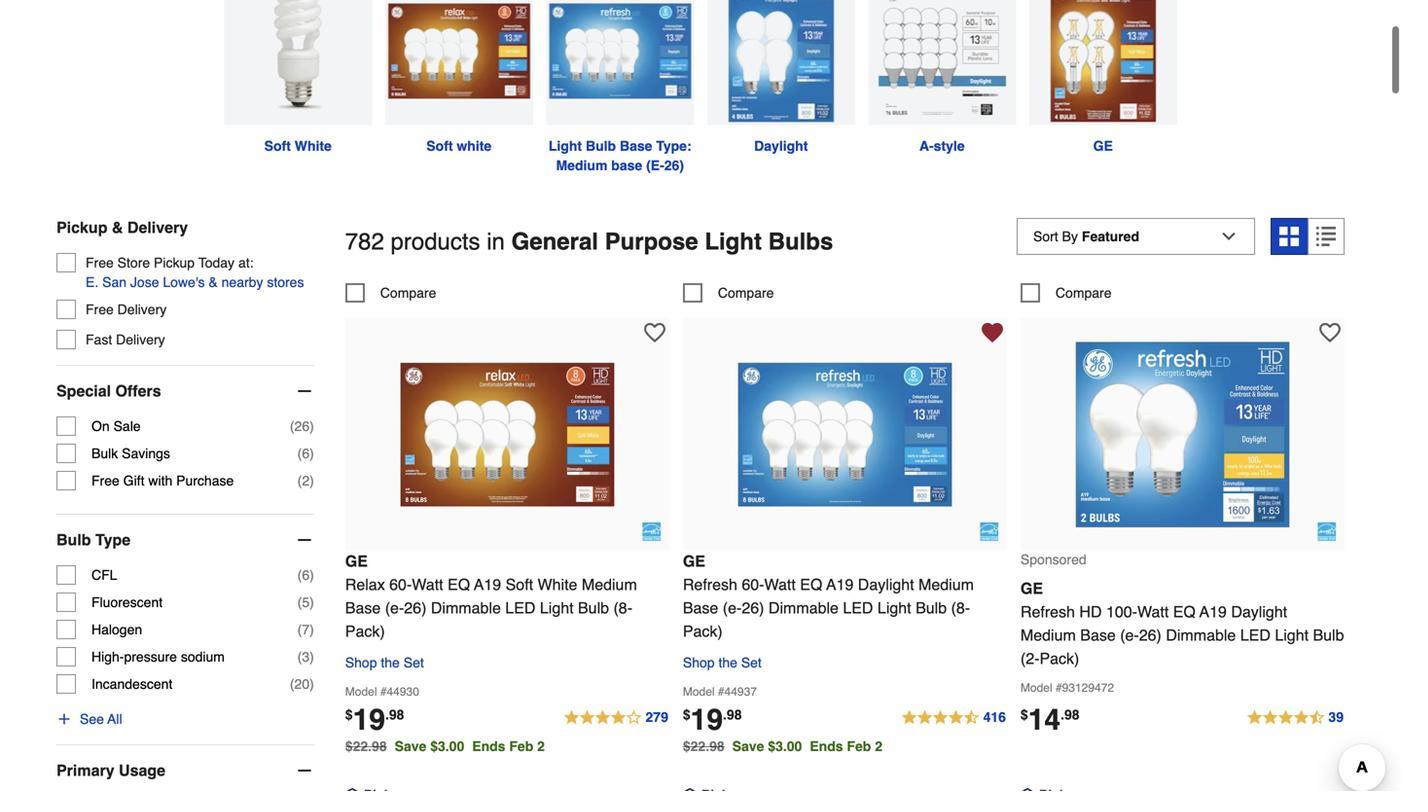 Task type: locate. For each thing, give the bounding box(es) containing it.
1 ends feb 2 element from the left
[[472, 739, 553, 754]]

energy star qualified image
[[642, 522, 662, 542]]

2 4.5 stars image from the left
[[1247, 707, 1346, 730]]

0 horizontal spatial #
[[380, 685, 387, 699]]

) up 5 on the left bottom of the page
[[310, 568, 314, 583]]

2 horizontal spatial .98
[[1061, 707, 1080, 723]]

0 vertical spatial minus image
[[295, 531, 314, 550]]

ends feb 2 element
[[472, 739, 553, 754], [810, 739, 891, 754]]

delivery
[[127, 219, 188, 237], [117, 302, 167, 317], [116, 332, 165, 348]]

eq
[[448, 576, 470, 594], [801, 576, 823, 594], [1174, 603, 1196, 621]]

( 6 ) up ( 2 )
[[298, 446, 314, 462]]

1 shop from the left
[[345, 655, 377, 671]]

.98 down 44937
[[723, 707, 742, 723]]

refresh for medium
[[1021, 603, 1076, 621]]

) for on sale
[[310, 419, 314, 434]]

( 7 )
[[298, 622, 314, 638]]

base down hd
[[1081, 626, 1116, 644]]

daylight inside ge refresh 60-watt eq a19 daylight medium base (e-26) dimmable led light bulb (8- pack)
[[859, 576, 915, 594]]

shop
[[345, 655, 377, 671], [683, 655, 715, 671]]

base down relax
[[345, 599, 381, 617]]

minus image down ( 20 )
[[295, 761, 314, 781]]

1 horizontal spatial actual price $19.98 element
[[683, 703, 742, 737]]

save down 44930
[[395, 739, 427, 754]]

$ 19 .98 down model # 44937
[[683, 703, 742, 737]]

( for halogen
[[298, 622, 302, 638]]

1 (8- from the left
[[614, 599, 633, 617]]

save
[[395, 739, 427, 754], [733, 739, 765, 754]]

2 horizontal spatial $
[[1021, 707, 1029, 723]]

base up base
[[620, 138, 653, 154]]

60- inside ge relax 60-watt eq a19 soft white medium base (e-26) dimmable led light bulb (8- pack)
[[390, 576, 412, 594]]

1 horizontal spatial ends feb 2 element
[[810, 739, 891, 754]]

4 ) from the top
[[310, 568, 314, 583]]

energy star qualified image
[[980, 522, 1000, 542], [1318, 522, 1338, 542]]

$ for 416
[[683, 707, 691, 723]]

free
[[86, 255, 114, 271], [86, 302, 114, 317], [92, 473, 120, 489]]

$3.00
[[431, 739, 465, 754], [768, 739, 803, 754]]

2 feb from the left
[[847, 739, 872, 754]]

.98 for 279
[[386, 707, 404, 723]]

6 up ( 5 )
[[302, 568, 310, 583]]

( 2 )
[[298, 473, 314, 489]]

shop the set link up model # 44937
[[683, 651, 762, 675]]

watt for dimmable
[[765, 576, 796, 594]]

minus image
[[295, 531, 314, 550], [295, 761, 314, 781]]

2 the from the left
[[719, 655, 738, 671]]

1 horizontal spatial (e-
[[723, 599, 742, 617]]

26
[[295, 419, 310, 434]]

savings save $3.00 element down 44930
[[395, 739, 553, 754]]

# for ge refresh 60-watt eq a19 daylight medium base (e-26) dimmable led light bulb (8- pack)
[[718, 685, 725, 699]]

model for refresh 60-watt eq a19 daylight medium base (e-26) dimmable led light bulb (8- pack)
[[683, 685, 715, 699]]

2 horizontal spatial eq
[[1174, 603, 1196, 621]]

refresh
[[683, 576, 738, 594], [1021, 603, 1076, 621]]

set for 26)
[[742, 655, 762, 671]]

ends feb 2 element for 279
[[472, 739, 553, 754]]

a-
[[920, 138, 934, 154]]

base inside ge relax 60-watt eq a19 soft white medium base (e-26) dimmable led light bulb (8- pack)
[[345, 599, 381, 617]]

2 ( 6 ) from the top
[[298, 568, 314, 583]]

pack)
[[345, 623, 385, 641], [683, 623, 723, 641], [1040, 650, 1080, 668]]

1 horizontal spatial energy star qualified image
[[1318, 522, 1338, 542]]

(2-
[[1021, 650, 1040, 668]]

0 vertical spatial ( 6 )
[[298, 446, 314, 462]]

a19 for led
[[827, 576, 854, 594]]

$22.98 save $3.00 ends feb 2 down 44937
[[683, 739, 883, 754]]

a19 inside ge relax 60-watt eq a19 soft white medium base (e-26) dimmable led light bulb (8- pack)
[[474, 576, 502, 594]]

1 horizontal spatial $22.98 save $3.00 ends feb 2
[[683, 739, 883, 754]]

was price $22.98 element up pickup icon
[[345, 734, 395, 754]]

1 horizontal spatial model
[[683, 685, 715, 699]]

pack) for relax 60-watt eq a19 soft white medium base (e-26) dimmable led light bulb (8- pack)
[[345, 623, 385, 641]]

compare for 5002210781 element
[[1056, 285, 1112, 301]]

ge refresh hd 100-watt eq a19 daylight medium base (e-26) dimmable led light bulb (2-pack) image
[[1076, 328, 1290, 542]]

minus image inside bulb type button
[[295, 531, 314, 550]]

led for (2-
[[1241, 626, 1271, 644]]

model left 44930
[[345, 685, 377, 699]]

( 5 )
[[298, 595, 314, 611]]

a-style link
[[862, 0, 1023, 156]]

bulk savings
[[92, 446, 170, 462]]

2 horizontal spatial #
[[1056, 681, 1063, 695]]

light inside ge refresh 60-watt eq a19 daylight medium base (e-26) dimmable led light bulb (8- pack)
[[878, 599, 912, 617]]

19 for 279
[[353, 703, 386, 737]]

1 minus image from the top
[[295, 531, 314, 550]]

2 $22.98 from the left
[[683, 739, 725, 754]]

shop the set link for refresh 60-watt eq a19 daylight medium base (e-26) dimmable led light bulb (8- pack)
[[683, 651, 762, 675]]

2 shop the set from the left
[[683, 655, 762, 671]]

1 vertical spatial daylight
[[859, 576, 915, 594]]

2 savings save $3.00 element from the left
[[733, 739, 891, 754]]

shop the set up model # 44937
[[683, 655, 762, 671]]

was price $22.98 element for 416
[[683, 734, 733, 754]]

soft inside ge relax 60-watt eq a19 soft white medium base (e-26) dimmable led light bulb (8- pack)
[[506, 576, 534, 594]]

1 19 from the left
[[353, 703, 386, 737]]

type
[[95, 531, 131, 549]]

2 compare from the left
[[718, 285, 774, 301]]

782
[[345, 228, 384, 255]]

1 horizontal spatial $22.98
[[683, 739, 725, 754]]

pack) inside ge refresh hd 100-watt eq a19 daylight medium base (e-26) dimmable led light bulb (2-pack)
[[1040, 650, 1080, 668]]

0 horizontal spatial ends feb 2 element
[[472, 739, 553, 754]]

savings save $3.00 element for 416
[[733, 739, 891, 754]]

) down the 7
[[310, 649, 314, 665]]

2
[[302, 473, 310, 489], [538, 739, 545, 754], [875, 739, 883, 754]]

1 horizontal spatial $ 19 .98
[[683, 703, 742, 737]]

$
[[345, 707, 353, 723], [683, 707, 691, 723], [1021, 707, 1029, 723]]

3 compare from the left
[[1056, 285, 1112, 301]]

1 vertical spatial minus image
[[295, 761, 314, 781]]

0 horizontal spatial 19
[[353, 703, 386, 737]]

actual price $19.98 element down model # 44937
[[683, 703, 742, 737]]

ends
[[472, 739, 506, 754], [810, 739, 844, 754]]

soft for soft white
[[427, 138, 453, 154]]

heart outline image down list view icon
[[1320, 322, 1342, 344]]

sponsored
[[1021, 552, 1087, 567]]

$ 19 .98
[[345, 703, 404, 737], [683, 703, 742, 737]]

2 horizontal spatial daylight
[[1232, 603, 1288, 621]]

6 for bulk savings
[[302, 446, 310, 462]]

& up the store
[[112, 219, 123, 237]]

( for on sale
[[290, 419, 295, 434]]

6 up ( 2 )
[[302, 446, 310, 462]]

0 horizontal spatial 4.5 stars image
[[901, 707, 1008, 730]]

gerelax 60-watt eq a19 soft white medium base (e-26) dimmable led light bulb (8-pack) element
[[345, 318, 670, 550]]

1 horizontal spatial daylight
[[859, 576, 915, 594]]

2 actual price $19.98 element from the left
[[683, 703, 742, 737]]

(e- down "100-"
[[1121, 626, 1140, 644]]

1 compare from the left
[[380, 285, 437, 301]]

1 shop the set link from the left
[[345, 651, 424, 675]]

( for cfl
[[298, 568, 302, 583]]

2 was price $22.98 element from the left
[[683, 734, 733, 754]]

dimmable inside ge refresh hd 100-watt eq a19 daylight medium base (e-26) dimmable led light bulb (2-pack)
[[1167, 626, 1237, 644]]

led inside ge refresh hd 100-watt eq a19 daylight medium base (e-26) dimmable led light bulb (2-pack)
[[1241, 626, 1271, 644]]

eq for led
[[801, 576, 823, 594]]

1 actual price $19.98 element from the left
[[345, 703, 404, 737]]

) down ( 26 )
[[310, 473, 314, 489]]

(e- inside ge refresh 60-watt eq a19 daylight medium base (e-26) dimmable led light bulb (8- pack)
[[723, 599, 742, 617]]

26)
[[665, 158, 684, 173], [404, 599, 427, 617], [742, 599, 765, 617], [1140, 626, 1162, 644]]

1 horizontal spatial was price $22.98 element
[[683, 734, 733, 754]]

1 horizontal spatial #
[[718, 685, 725, 699]]

0 horizontal spatial (e-
[[385, 599, 404, 617]]

1 horizontal spatial 19
[[691, 703, 723, 737]]

offers
[[115, 382, 161, 400]]

4.5 stars image containing 39
[[1247, 707, 1346, 730]]

1 60- from the left
[[390, 576, 412, 594]]

base up model # 44937
[[683, 599, 719, 617]]

1 horizontal spatial shop the set
[[683, 655, 762, 671]]

watt inside ge refresh 60-watt eq a19 daylight medium base (e-26) dimmable led light bulb (8- pack)
[[765, 576, 796, 594]]

.98 down 44930
[[386, 707, 404, 723]]

0 horizontal spatial watt
[[412, 576, 444, 594]]

1 vertical spatial white
[[538, 576, 578, 594]]

led inside ge relax 60-watt eq a19 soft white medium base (e-26) dimmable led light bulb (8- pack)
[[506, 599, 536, 617]]

purchase
[[176, 473, 234, 489]]

2 energy star qualified image from the left
[[1318, 522, 1338, 542]]

the
[[381, 655, 400, 671], [719, 655, 738, 671]]

pack) up model # 93129472
[[1040, 650, 1080, 668]]

(e- inside ge relax 60-watt eq a19 soft white medium base (e-26) dimmable led light bulb (8- pack)
[[385, 599, 404, 617]]

hd
[[1080, 603, 1103, 621]]

e.
[[86, 275, 99, 290]]

1 $22.98 from the left
[[345, 739, 387, 754]]

1 6 from the top
[[302, 446, 310, 462]]

(
[[290, 419, 295, 434], [298, 446, 302, 462], [298, 473, 302, 489], [298, 568, 302, 583], [298, 595, 302, 611], [298, 622, 302, 638], [298, 649, 302, 665], [290, 677, 295, 692]]

19
[[353, 703, 386, 737], [691, 703, 723, 737]]

) down ( 3 )
[[310, 677, 314, 692]]

a19
[[474, 576, 502, 594], [827, 576, 854, 594], [1200, 603, 1228, 621]]

0 horizontal spatial $22.98
[[345, 739, 387, 754]]

60- inside ge refresh 60-watt eq a19 daylight medium base (e-26) dimmable led light bulb (8- pack)
[[742, 576, 765, 594]]

1 horizontal spatial pickup image
[[1021, 789, 1035, 792]]

.98 for 416
[[723, 707, 742, 723]]

refresh for base
[[683, 576, 738, 594]]

2 ends feb 2 element from the left
[[810, 739, 891, 754]]

1 horizontal spatial $
[[683, 707, 691, 723]]

energy star qualified image inside gerefresh 60-watt eq a19 daylight medium base (e-26) dimmable led light bulb (8-pack) element
[[980, 522, 1000, 542]]

type:
[[657, 138, 692, 154]]

1 horizontal spatial 4.5 stars image
[[1247, 707, 1346, 730]]

bulb inside ge refresh 60-watt eq a19 daylight medium base (e-26) dimmable led light bulb (8- pack)
[[916, 599, 947, 617]]

1 energy star qualified image from the left
[[980, 522, 1000, 542]]

0 horizontal spatial white
[[295, 138, 332, 154]]

general purpose light bulbs brand ge image
[[1030, 0, 1178, 125]]

1 horizontal spatial shop
[[683, 655, 715, 671]]

( 26 )
[[290, 419, 314, 434]]

) down minus image
[[310, 419, 314, 434]]

1 vertical spatial 6
[[302, 568, 310, 583]]

19 down model # 44937
[[691, 703, 723, 737]]

2 60- from the left
[[742, 576, 765, 594]]

actual price $19.98 element for 416
[[683, 703, 742, 737]]

shop up model # 44937
[[683, 655, 715, 671]]

at:
[[238, 255, 254, 271]]

0 horizontal spatial soft
[[264, 138, 291, 154]]

1 horizontal spatial the
[[719, 655, 738, 671]]

heart outline image
[[644, 322, 666, 344], [1320, 322, 1342, 344]]

soft inside soft white link
[[264, 138, 291, 154]]

pickup image
[[683, 789, 697, 792], [1021, 789, 1035, 792]]

2 ends from the left
[[810, 739, 844, 754]]

watt inside ge relax 60-watt eq a19 soft white medium base (e-26) dimmable led light bulb (8- pack)
[[412, 576, 444, 594]]

1 horizontal spatial 2
[[538, 739, 545, 754]]

( 6 ) for bulk savings
[[298, 446, 314, 462]]

(8- inside ge relax 60-watt eq a19 soft white medium base (e-26) dimmable led light bulb (8- pack)
[[614, 599, 633, 617]]

1 horizontal spatial white
[[538, 576, 578, 594]]

0 horizontal spatial refresh
[[683, 576, 738, 594]]

0 vertical spatial 6
[[302, 446, 310, 462]]

save down 44937
[[733, 739, 765, 754]]

(e- up 44937
[[723, 599, 742, 617]]

$22.98 for 416
[[683, 739, 725, 754]]

( for fluorescent
[[298, 595, 302, 611]]

#
[[1056, 681, 1063, 695], [380, 685, 387, 699], [718, 685, 725, 699]]

ge
[[1094, 138, 1114, 154], [345, 552, 368, 570], [683, 552, 706, 570], [1021, 580, 1044, 598]]

( 6 ) up ( 5 )
[[298, 568, 314, 583]]

) up ( 3 )
[[310, 622, 314, 638]]

1 horizontal spatial (8-
[[952, 599, 971, 617]]

delivery up free store pickup today at:
[[127, 219, 188, 237]]

grid view image
[[1280, 227, 1300, 246]]

compare inside 5002210781 element
[[1056, 285, 1112, 301]]

2 set from the left
[[742, 655, 762, 671]]

2 $ from the left
[[683, 707, 691, 723]]

39 button
[[1247, 707, 1346, 730]]

general
[[512, 228, 599, 255]]

1 the from the left
[[381, 655, 400, 671]]

ends feb 2 element for 416
[[810, 739, 891, 754]]

2 horizontal spatial pack)
[[1040, 650, 1080, 668]]

2 shop the set link from the left
[[683, 651, 762, 675]]

4.5 stars image containing 416
[[901, 707, 1008, 730]]

medium inside light bulb base type: medium base (e-26)
[[556, 158, 608, 173]]

model down (2- at the right bottom of the page
[[1021, 681, 1053, 695]]

(e- inside ge refresh hd 100-watt eq a19 daylight medium base (e-26) dimmable led light bulb (2-pack)
[[1121, 626, 1140, 644]]

dimmable inside ge refresh 60-watt eq a19 daylight medium base (e-26) dimmable led light bulb (8- pack)
[[769, 599, 839, 617]]

sale
[[113, 419, 141, 434]]

gift
[[123, 473, 145, 489]]

1 ) from the top
[[310, 419, 314, 434]]

fluorescent
[[92, 595, 163, 611]]

7 ) from the top
[[310, 649, 314, 665]]

1 vertical spatial free
[[86, 302, 114, 317]]

1 horizontal spatial $3.00
[[768, 739, 803, 754]]

1 .98 from the left
[[386, 707, 404, 723]]

shop the set
[[345, 655, 424, 671], [683, 655, 762, 671]]

pickup image
[[345, 789, 359, 792]]

1 horizontal spatial save
[[733, 739, 765, 754]]

60-
[[390, 576, 412, 594], [742, 576, 765, 594]]

2 vertical spatial free
[[92, 473, 120, 489]]

set up 44937
[[742, 655, 762, 671]]

60- for (e-
[[390, 576, 412, 594]]

0 horizontal spatial $3.00
[[431, 739, 465, 754]]

1 $ from the left
[[345, 707, 353, 723]]

1 4.5 stars image from the left
[[901, 707, 1008, 730]]

model for relax 60-watt eq a19 soft white medium base (e-26) dimmable led light bulb (8- pack)
[[345, 685, 377, 699]]

pickup up 'e.' at the left top of the page
[[56, 219, 108, 237]]

savings save $3.00 element
[[395, 739, 553, 754], [733, 739, 891, 754]]

dimmable for refresh
[[1167, 626, 1237, 644]]

2 19 from the left
[[691, 703, 723, 737]]

shop for relax 60-watt eq a19 soft white medium base (e-26) dimmable led light bulb (8- pack)
[[345, 655, 377, 671]]

2 horizontal spatial a19
[[1200, 603, 1228, 621]]

0 horizontal spatial &
[[112, 219, 123, 237]]

2 .98 from the left
[[723, 707, 742, 723]]

1 horizontal spatial shop the set link
[[683, 651, 762, 675]]

minus image inside primary usage button
[[295, 761, 314, 781]]

actual price $19.98 element
[[345, 703, 404, 737], [683, 703, 742, 737]]

base inside ge refresh hd 100-watt eq a19 daylight medium base (e-26) dimmable led light bulb (2-pack)
[[1081, 626, 1116, 644]]

1 horizontal spatial savings save $3.00 element
[[733, 739, 891, 754]]

ge for ge relax 60-watt eq a19 soft white medium base (e-26) dimmable led light bulb (8- pack)
[[345, 552, 368, 570]]

5 ) from the top
[[310, 595, 314, 611]]

( 6 ) for cfl
[[298, 568, 314, 583]]

led for (8-
[[506, 599, 536, 617]]

$ down model # 44930
[[345, 707, 353, 723]]

compare inside the 1000444903 element
[[380, 285, 437, 301]]

1 horizontal spatial a19
[[827, 576, 854, 594]]

2 $22.98 save $3.00 ends feb 2 from the left
[[683, 739, 883, 754]]

2 ) from the top
[[310, 446, 314, 462]]

1 set from the left
[[404, 655, 424, 671]]

$ right 279
[[683, 707, 691, 723]]

model left 44937
[[683, 685, 715, 699]]

a19 inside ge refresh 60-watt eq a19 daylight medium base (e-26) dimmable led light bulb (8- pack)
[[827, 576, 854, 594]]

eq inside ge refresh hd 100-watt eq a19 daylight medium base (e-26) dimmable led light bulb (2-pack)
[[1174, 603, 1196, 621]]

shop the set up model # 44930
[[345, 655, 424, 671]]

1 feb from the left
[[510, 739, 534, 754]]

pickup up lowe's
[[154, 255, 195, 271]]

base
[[620, 138, 653, 154], [345, 599, 381, 617], [683, 599, 719, 617], [1081, 626, 1116, 644]]

refresh inside ge refresh hd 100-watt eq a19 daylight medium base (e-26) dimmable led light bulb (2-pack)
[[1021, 603, 1076, 621]]

today
[[198, 255, 235, 271]]

bulb inside button
[[56, 531, 91, 549]]

the up model # 44930
[[381, 655, 400, 671]]

set
[[404, 655, 424, 671], [742, 655, 762, 671]]

1 $22.98 save $3.00 ends feb 2 from the left
[[345, 739, 545, 754]]

ge inside ge refresh hd 100-watt eq a19 daylight medium base (e-26) dimmable led light bulb (2-pack)
[[1021, 580, 1044, 598]]

model
[[1021, 681, 1053, 695], [345, 685, 377, 699], [683, 685, 715, 699]]

2 $ 19 .98 from the left
[[683, 703, 742, 737]]

)
[[310, 419, 314, 434], [310, 446, 314, 462], [310, 473, 314, 489], [310, 568, 314, 583], [310, 595, 314, 611], [310, 622, 314, 638], [310, 649, 314, 665], [310, 677, 314, 692]]

ge inside ge relax 60-watt eq a19 soft white medium base (e-26) dimmable led light bulb (8- pack)
[[345, 552, 368, 570]]

3 $ from the left
[[1021, 707, 1029, 723]]

0 vertical spatial free
[[86, 255, 114, 271]]

4.5 stars image
[[901, 707, 1008, 730], [1247, 707, 1346, 730]]

0 horizontal spatial $
[[345, 707, 353, 723]]

refresh inside ge refresh 60-watt eq a19 daylight medium base (e-26) dimmable led light bulb (8- pack)
[[683, 576, 738, 594]]

base
[[612, 158, 643, 173]]

100-
[[1107, 603, 1138, 621]]

shop the set link
[[345, 651, 424, 675], [683, 651, 762, 675]]

ge link
[[1023, 0, 1184, 156]]

2 $3.00 from the left
[[768, 739, 803, 754]]

compare inside 1000444975 element
[[718, 285, 774, 301]]

$ right 416 at right
[[1021, 707, 1029, 723]]

watt for 26)
[[412, 576, 444, 594]]

medium
[[556, 158, 608, 173], [582, 576, 637, 594], [919, 576, 975, 594], [1021, 626, 1077, 644]]

list view image
[[1317, 227, 1337, 246]]

3 .98 from the left
[[1061, 707, 1080, 723]]

$22.98 up pickup icon
[[345, 739, 387, 754]]

ge relax 60-watt eq a19 soft white medium base (e-26) dimmable led light bulb (8- pack)
[[345, 552, 637, 641]]

was price $22.98 element
[[345, 734, 395, 754], [683, 734, 733, 754]]

shop the set link up model # 44930
[[345, 651, 424, 675]]

$22.98 save $3.00 ends feb 2 down 44930
[[345, 739, 545, 754]]

$3.00 for 279
[[431, 739, 465, 754]]

1 horizontal spatial &
[[209, 275, 218, 290]]

0 horizontal spatial ends
[[472, 739, 506, 754]]

$ inside $ 14 .98
[[1021, 707, 1029, 723]]

ge inside ge refresh 60-watt eq a19 daylight medium base (e-26) dimmable led light bulb (8- pack)
[[683, 552, 706, 570]]

1 vertical spatial delivery
[[117, 302, 167, 317]]

1 was price $22.98 element from the left
[[345, 734, 395, 754]]

1 horizontal spatial watt
[[765, 576, 796, 594]]

2 horizontal spatial compare
[[1056, 285, 1112, 301]]

19 down model # 44930
[[353, 703, 386, 737]]

minus image
[[295, 382, 314, 401]]

0 horizontal spatial pickup
[[56, 219, 108, 237]]

light inside ge refresh hd 100-watt eq a19 daylight medium base (e-26) dimmable led light bulb (2-pack)
[[1276, 626, 1310, 644]]

eq inside ge refresh 60-watt eq a19 daylight medium base (e-26) dimmable led light bulb (8- pack)
[[801, 576, 823, 594]]

$22.98 down model # 44937
[[683, 739, 725, 754]]

$ 19 .98 for 416
[[683, 703, 742, 737]]

delivery down jose on the left
[[117, 302, 167, 317]]

pack) up model # 44937
[[683, 623, 723, 641]]

shop up model # 44930
[[345, 655, 377, 671]]

2 6 from the top
[[302, 568, 310, 583]]

1 horizontal spatial .98
[[723, 707, 742, 723]]

2 horizontal spatial (e-
[[1121, 626, 1140, 644]]

general purpose light bulbs bulb shape a-style image
[[869, 0, 1017, 125]]

2 (8- from the left
[[952, 599, 971, 617]]

free up 'e.' at the left top of the page
[[86, 255, 114, 271]]

) for fluorescent
[[310, 595, 314, 611]]

3 ) from the top
[[310, 473, 314, 489]]

$ 19 .98 down model # 44930
[[345, 703, 404, 737]]

save for 416
[[733, 739, 765, 754]]

eq inside ge relax 60-watt eq a19 soft white medium base (e-26) dimmable led light bulb (8- pack)
[[448, 576, 470, 594]]

1 $ 19 .98 from the left
[[345, 703, 404, 737]]

minus image down ( 2 )
[[295, 531, 314, 550]]

daylight
[[755, 138, 808, 154], [859, 576, 915, 594], [1232, 603, 1288, 621]]

0 vertical spatial daylight
[[755, 138, 808, 154]]

ge refresh 60-watt eq a19 daylight medium base (e-26) dimmable led light bulb (8-pack) image
[[738, 328, 953, 542]]

2 horizontal spatial led
[[1241, 626, 1271, 644]]

1 ends from the left
[[472, 739, 506, 754]]

2 horizontal spatial 2
[[875, 739, 883, 754]]

0 horizontal spatial (8-
[[614, 599, 633, 617]]

.98
[[386, 707, 404, 723], [723, 707, 742, 723], [1061, 707, 1080, 723]]

0 horizontal spatial actual price $19.98 element
[[345, 703, 404, 737]]

savings save $3.00 element down 44937
[[733, 739, 891, 754]]

delivery down free delivery
[[116, 332, 165, 348]]

light
[[549, 138, 582, 154], [705, 228, 762, 255], [540, 599, 574, 617], [878, 599, 912, 617], [1276, 626, 1310, 644]]

light inside light bulb base type: medium base (e-26)
[[549, 138, 582, 154]]

1 horizontal spatial led
[[843, 599, 874, 617]]

44930
[[387, 685, 419, 699]]

4.5 stars image for 19
[[901, 707, 1008, 730]]

heart filled image
[[982, 322, 1004, 344]]

2 for 416
[[875, 739, 883, 754]]

0 horizontal spatial .98
[[386, 707, 404, 723]]

( 20 )
[[290, 677, 314, 692]]

0 horizontal spatial set
[[404, 655, 424, 671]]

2 heart outline image from the left
[[1320, 322, 1342, 344]]

0 horizontal spatial pack)
[[345, 623, 385, 641]]

1 horizontal spatial eq
[[801, 576, 823, 594]]

) for bulk savings
[[310, 446, 314, 462]]

feb for 279
[[510, 739, 534, 754]]

2 shop from the left
[[683, 655, 715, 671]]

was price $22.98 element down model # 44937
[[683, 734, 733, 754]]

1 shop the set from the left
[[345, 655, 424, 671]]

0 horizontal spatial shop
[[345, 655, 377, 671]]

2 save from the left
[[733, 739, 765, 754]]

set up 44930
[[404, 655, 424, 671]]

) for high-pressure sodium
[[310, 649, 314, 665]]

dimmable inside ge relax 60-watt eq a19 soft white medium base (e-26) dimmable led light bulb (8- pack)
[[431, 599, 501, 617]]

0 vertical spatial pickup
[[56, 219, 108, 237]]

2 vertical spatial delivery
[[116, 332, 165, 348]]

1 vertical spatial refresh
[[1021, 603, 1076, 621]]

1 vertical spatial ( 6 )
[[298, 568, 314, 583]]

1 horizontal spatial feb
[[847, 739, 872, 754]]

medium inside ge refresh hd 100-watt eq a19 daylight medium base (e-26) dimmable led light bulb (2-pack)
[[1021, 626, 1077, 644]]

&
[[112, 219, 123, 237], [209, 275, 218, 290]]

6 ) from the top
[[310, 622, 314, 638]]

& down today
[[209, 275, 218, 290]]

the up model # 44937
[[719, 655, 738, 671]]

energy star qualified image inside gerefresh hd 100-watt eq a19 daylight medium base (e-26) dimmable led light bulb (2-pack) element
[[1318, 522, 1338, 542]]

cfl
[[92, 568, 117, 583]]

0 horizontal spatial $ 19 .98
[[345, 703, 404, 737]]

2 horizontal spatial model
[[1021, 681, 1053, 695]]

0 horizontal spatial $22.98 save $3.00 ends feb 2
[[345, 739, 545, 754]]

actual price $19.98 element down model # 44930
[[345, 703, 404, 737]]

minus image for bulb type
[[295, 531, 314, 550]]

$22.98
[[345, 739, 387, 754], [683, 739, 725, 754]]

special offers button
[[56, 366, 314, 417]]

0 vertical spatial white
[[295, 138, 332, 154]]

0 vertical spatial refresh
[[683, 576, 738, 594]]

pack) down relax
[[345, 623, 385, 641]]

heart outline image down 'purpose'
[[644, 322, 666, 344]]

1 ( 6 ) from the top
[[298, 446, 314, 462]]

) for cfl
[[310, 568, 314, 583]]

0 horizontal spatial savings save $3.00 element
[[395, 739, 553, 754]]

soft inside soft white link
[[427, 138, 453, 154]]

1 vertical spatial &
[[209, 275, 218, 290]]

free down 'e.' at the left top of the page
[[86, 302, 114, 317]]

2 vertical spatial daylight
[[1232, 603, 1288, 621]]

(e- up 44930
[[385, 599, 404, 617]]

$22.98 for 279
[[345, 739, 387, 754]]

2 horizontal spatial dimmable
[[1167, 626, 1237, 644]]

pack) inside ge relax 60-watt eq a19 soft white medium base (e-26) dimmable led light bulb (8- pack)
[[345, 623, 385, 641]]

) up the 7
[[310, 595, 314, 611]]

1 horizontal spatial dimmable
[[769, 599, 839, 617]]

19 for 416
[[691, 703, 723, 737]]

( for bulk savings
[[298, 446, 302, 462]]

see
[[80, 712, 104, 727]]

0 horizontal spatial dimmable
[[431, 599, 501, 617]]

free down bulk
[[92, 473, 120, 489]]

1 save from the left
[[395, 739, 427, 754]]

1 $3.00 from the left
[[431, 739, 465, 754]]

.98 inside $ 14 .98
[[1061, 707, 1080, 723]]

) up ( 2 )
[[310, 446, 314, 462]]

.98 down model # 93129472
[[1061, 707, 1080, 723]]

1 horizontal spatial refresh
[[1021, 603, 1076, 621]]

actual price $14.98 element
[[1021, 703, 1080, 737]]

( for high-pressure sodium
[[298, 649, 302, 665]]

0 horizontal spatial shop the set
[[345, 655, 424, 671]]

0 horizontal spatial shop the set link
[[345, 651, 424, 675]]

1 horizontal spatial pack)
[[683, 623, 723, 641]]

pickup
[[56, 219, 108, 237], [154, 255, 195, 271]]

(8-
[[614, 599, 633, 617], [952, 599, 971, 617]]

8 ) from the top
[[310, 677, 314, 692]]

shop for refresh 60-watt eq a19 daylight medium base (e-26) dimmable led light bulb (8- pack)
[[683, 655, 715, 671]]

14
[[1029, 703, 1061, 737]]

1 savings save $3.00 element from the left
[[395, 739, 553, 754]]

26) inside light bulb base type: medium base (e-26)
[[665, 158, 684, 173]]

free for free store pickup today at:
[[86, 255, 114, 271]]

primary usage button
[[56, 746, 314, 792]]

4 stars image
[[563, 707, 670, 730]]

2 minus image from the top
[[295, 761, 314, 781]]



Task type: describe. For each thing, give the bounding box(es) containing it.
60- for 26)
[[742, 576, 765, 594]]

special offers
[[56, 382, 161, 400]]

a-style
[[920, 138, 965, 154]]

$ for 39
[[1021, 707, 1029, 723]]

white inside soft white link
[[295, 138, 332, 154]]

ge for ge refresh hd 100-watt eq a19 daylight medium base (e-26) dimmable led light bulb (2-pack)
[[1021, 580, 1044, 598]]

bulb inside ge refresh hd 100-watt eq a19 daylight medium base (e-26) dimmable led light bulb (2-pack)
[[1314, 626, 1345, 644]]

fast
[[86, 332, 112, 348]]

) for free gift with purchase
[[310, 473, 314, 489]]

& inside button
[[209, 275, 218, 290]]

savings
[[122, 446, 170, 462]]

1000444903 element
[[345, 283, 437, 303]]

delivery for fast delivery
[[116, 332, 165, 348]]

jose
[[130, 275, 159, 290]]

( for free gift with purchase
[[298, 473, 302, 489]]

savings save $3.00 element for 279
[[395, 739, 553, 754]]

general purpose light bulbs light bulb base type medium base (e-26) image
[[546, 0, 694, 125]]

4.5 stars image for 14
[[1247, 707, 1346, 730]]

store
[[117, 255, 150, 271]]

$22.98 save $3.00 ends feb 2 for 416
[[683, 739, 883, 754]]

light inside ge relax 60-watt eq a19 soft white medium base (e-26) dimmable led light bulb (8- pack)
[[540, 599, 574, 617]]

bulb type
[[56, 531, 131, 549]]

7
[[302, 622, 310, 638]]

free gift with purchase
[[92, 473, 234, 489]]

ge refresh 60-watt eq a19 daylight medium base (e-26) dimmable led light bulb (8- pack)
[[683, 552, 975, 641]]

general purpose light bulbs light color soft white image
[[224, 0, 372, 125]]

compare for 1000444975 element
[[718, 285, 774, 301]]

bulb type button
[[56, 515, 314, 566]]

lowe's
[[163, 275, 205, 290]]

soft white
[[427, 138, 492, 154]]

93129472
[[1063, 681, 1115, 695]]

relax
[[345, 576, 385, 594]]

bulb inside light bulb base type: medium base (e-26)
[[586, 138, 616, 154]]

) for halogen
[[310, 622, 314, 638]]

primary
[[56, 762, 114, 780]]

eq for dimmable
[[448, 576, 470, 594]]

shop the set for refresh 60-watt eq a19 daylight medium base (e-26) dimmable led light bulb (8- pack)
[[683, 655, 762, 671]]

high-
[[92, 649, 124, 665]]

ge for ge refresh 60-watt eq a19 daylight medium base (e-26) dimmable led light bulb (8- pack)
[[683, 552, 706, 570]]

pack) inside ge refresh 60-watt eq a19 daylight medium base (e-26) dimmable led light bulb (8- pack)
[[683, 623, 723, 641]]

special
[[56, 382, 111, 400]]

(e- for refresh
[[1121, 626, 1140, 644]]

26) inside ge refresh hd 100-watt eq a19 daylight medium base (e-26) dimmable led light bulb (2-pack)
[[1140, 626, 1162, 644]]

279 button
[[563, 707, 670, 730]]

soft white link
[[218, 0, 379, 156]]

a19 for dimmable
[[474, 576, 502, 594]]

pack) for refresh hd 100-watt eq a19 daylight medium base (e-26) dimmable led light bulb (2-pack)
[[1040, 650, 1080, 668]]

5
[[302, 595, 310, 611]]

$ 14 .98
[[1021, 703, 1080, 737]]

ge for ge
[[1094, 138, 1114, 154]]

( for incandescent
[[290, 677, 295, 692]]

sodium
[[181, 649, 225, 665]]

bulbs
[[769, 228, 834, 255]]

general purpose light bulbs light color soft white image
[[385, 0, 533, 125]]

base inside light bulb base type: medium base (e-26)
[[620, 138, 653, 154]]

white inside ge relax 60-watt eq a19 soft white medium base (e-26) dimmable led light bulb (8- pack)
[[538, 576, 578, 594]]

save for 279
[[395, 739, 427, 754]]

soft for soft white
[[264, 138, 291, 154]]

light bulb base type: medium base (e-26) link
[[540, 0, 701, 175]]

$ 19 .98 for 279
[[345, 703, 404, 737]]

primary usage
[[56, 762, 166, 780]]

bulk
[[92, 446, 118, 462]]

free for free gift with purchase
[[92, 473, 120, 489]]

set for (e-
[[404, 655, 424, 671]]

416
[[984, 710, 1007, 725]]

purpose
[[605, 228, 699, 255]]

ge relax 60-watt eq a19 soft white medium base (e-26) dimmable led light bulb (8-pack) image
[[400, 328, 615, 542]]

1 pickup image from the left
[[683, 789, 697, 792]]

e. san jose lowe's & nearby stores
[[86, 275, 304, 290]]

26) inside ge relax 60-watt eq a19 soft white medium base (e-26) dimmable led light bulb (8- pack)
[[404, 599, 427, 617]]

medium inside ge relax 60-watt eq a19 soft white medium base (e-26) dimmable led light bulb (8- pack)
[[582, 576, 637, 594]]

2 pickup image from the left
[[1021, 789, 1035, 792]]

fast delivery
[[86, 332, 165, 348]]

( 3 )
[[298, 649, 314, 665]]

on sale
[[92, 419, 141, 434]]

halogen
[[92, 622, 142, 638]]

$ for 279
[[345, 707, 353, 723]]

stores
[[267, 275, 304, 290]]

model # 93129472
[[1021, 681, 1115, 695]]

all
[[107, 712, 122, 727]]

pressure
[[124, 649, 177, 665]]

.98 for 39
[[1061, 707, 1080, 723]]

the for base
[[381, 655, 400, 671]]

nearby
[[222, 275, 263, 290]]

(e-
[[647, 158, 665, 173]]

base inside ge refresh 60-watt eq a19 daylight medium base (e-26) dimmable led light bulb (8- pack)
[[683, 599, 719, 617]]

5002210781 element
[[1021, 283, 1112, 303]]

incandescent
[[92, 677, 173, 692]]

$3.00 for 416
[[768, 739, 803, 754]]

) for incandescent
[[310, 677, 314, 692]]

1 heart outline image from the left
[[644, 322, 666, 344]]

in
[[487, 228, 505, 255]]

0 horizontal spatial 2
[[302, 473, 310, 489]]

416 button
[[901, 707, 1008, 730]]

44937
[[725, 685, 757, 699]]

free store pickup today at:
[[86, 255, 254, 271]]

free for free delivery
[[86, 302, 114, 317]]

feb for 416
[[847, 739, 872, 754]]

1000444975 element
[[683, 283, 774, 303]]

style
[[934, 138, 965, 154]]

e. san jose lowe's & nearby stores button
[[86, 273, 304, 292]]

dimmable for relax
[[431, 599, 501, 617]]

see all
[[80, 712, 122, 727]]

0 vertical spatial &
[[112, 219, 123, 237]]

gerefresh hd 100-watt eq a19 daylight medium base (e-26) dimmable led light bulb (2-pack) element
[[1021, 318, 1346, 550]]

general purpose light bulbs light color daylight image
[[708, 0, 856, 125]]

white
[[457, 138, 492, 154]]

light bulb base type: medium base (e-26)
[[549, 138, 696, 173]]

plus image
[[56, 712, 72, 727]]

a19 inside ge refresh hd 100-watt eq a19 daylight medium base (e-26) dimmable led light bulb (2-pack)
[[1200, 603, 1228, 621]]

soft white
[[264, 138, 332, 154]]

(e- for relax
[[385, 599, 404, 617]]

actual price $19.98 element for 279
[[345, 703, 404, 737]]

ends for 416
[[810, 739, 844, 754]]

shop the set for relax 60-watt eq a19 soft white medium base (e-26) dimmable led light bulb (8- pack)
[[345, 655, 424, 671]]

pickup & delivery
[[56, 219, 188, 237]]

delivery for free delivery
[[117, 302, 167, 317]]

medium inside ge refresh 60-watt eq a19 daylight medium base (e-26) dimmable led light bulb (8- pack)
[[919, 576, 975, 594]]

energy star qualified image for gerefresh 60-watt eq a19 daylight medium base (e-26) dimmable led light bulb (8-pack) element
[[980, 522, 1000, 542]]

watt inside ge refresh hd 100-watt eq a19 daylight medium base (e-26) dimmable led light bulb (2-pack)
[[1138, 603, 1170, 621]]

782 products in general purpose light bulbs
[[345, 228, 834, 255]]

26) inside ge refresh 60-watt eq a19 daylight medium base (e-26) dimmable led light bulb (8- pack)
[[742, 599, 765, 617]]

on
[[92, 419, 110, 434]]

3
[[302, 649, 310, 665]]

gerefresh 60-watt eq a19 daylight medium base (e-26) dimmable led light bulb (8-pack) element
[[683, 318, 1008, 550]]

39
[[1329, 710, 1345, 725]]

1 vertical spatial pickup
[[154, 255, 195, 271]]

high-pressure sodium
[[92, 649, 225, 665]]

ends for 279
[[472, 739, 506, 754]]

0 vertical spatial delivery
[[127, 219, 188, 237]]

20
[[295, 677, 310, 692]]

san
[[102, 275, 127, 290]]

compare for the 1000444903 element
[[380, 285, 437, 301]]

ge refresh hd 100-watt eq a19 daylight medium base (e-26) dimmable led light bulb (2-pack)
[[1021, 580, 1345, 668]]

shop the set link for relax 60-watt eq a19 soft white medium base (e-26) dimmable led light bulb (8- pack)
[[345, 651, 424, 675]]

soft white link
[[379, 0, 540, 156]]

279
[[646, 710, 669, 725]]

# for ge relax 60-watt eq a19 soft white medium base (e-26) dimmable led light bulb (8- pack)
[[380, 685, 387, 699]]

(8- inside ge refresh 60-watt eq a19 daylight medium base (e-26) dimmable led light bulb (8- pack)
[[952, 599, 971, 617]]

products
[[391, 228, 481, 255]]

energy star qualified image for gerefresh hd 100-watt eq a19 daylight medium base (e-26) dimmable led light bulb (2-pack) element
[[1318, 522, 1338, 542]]

6 for cfl
[[302, 568, 310, 583]]

0 horizontal spatial daylight
[[755, 138, 808, 154]]

the for (e-
[[719, 655, 738, 671]]

bulb inside ge relax 60-watt eq a19 soft white medium base (e-26) dimmable led light bulb (8- pack)
[[578, 599, 610, 617]]

free delivery
[[86, 302, 167, 317]]

daylight inside ge refresh hd 100-watt eq a19 daylight medium base (e-26) dimmable led light bulb (2-pack)
[[1232, 603, 1288, 621]]

$22.98 save $3.00 ends feb 2 for 279
[[345, 739, 545, 754]]

was price $22.98 element for 279
[[345, 734, 395, 754]]

model # 44937
[[683, 685, 757, 699]]

led inside ge refresh 60-watt eq a19 daylight medium base (e-26) dimmable led light bulb (8- pack)
[[843, 599, 874, 617]]

2 for 279
[[538, 739, 545, 754]]

minus image for primary usage
[[295, 761, 314, 781]]

with
[[148, 473, 173, 489]]

see all button
[[56, 710, 122, 729]]

daylight link
[[701, 0, 862, 156]]

model # 44930
[[345, 685, 419, 699]]



Task type: vqa. For each thing, say whether or not it's contained in the screenshot.
416 $22.98
yes



